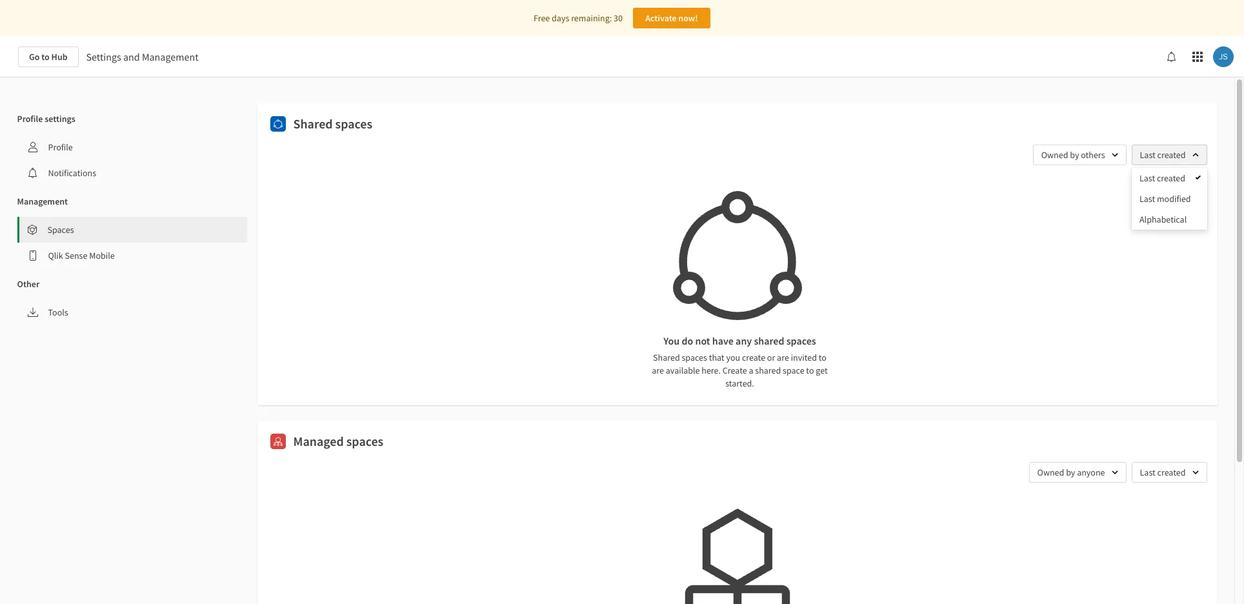 Task type: locate. For each thing, give the bounding box(es) containing it.
you
[[664, 334, 680, 347]]

profile link
[[17, 134, 247, 160]]

last created up "last created" element
[[1141, 149, 1186, 161]]

do
[[682, 334, 694, 347]]

profile
[[17, 113, 43, 125], [48, 141, 73, 153]]

created inside list box
[[1158, 172, 1186, 184]]

qlik sense mobile
[[48, 250, 115, 262]]

free days remaining: 30
[[534, 12, 623, 24]]

last down "last created" element
[[1140, 193, 1156, 205]]

0 vertical spatial shared
[[293, 116, 333, 132]]

0 vertical spatial last created
[[1141, 149, 1186, 161]]

are
[[778, 352, 790, 364], [652, 365, 664, 376]]

0 vertical spatial created
[[1158, 149, 1186, 161]]

last modified element
[[1140, 193, 1192, 205]]

profile for profile settings
[[17, 113, 43, 125]]

created up "last created" element
[[1158, 149, 1186, 161]]

1 vertical spatial shared
[[756, 365, 781, 376]]

qlik
[[48, 250, 63, 262]]

1 horizontal spatial to
[[807, 365, 815, 376]]

shared
[[754, 334, 785, 347], [756, 365, 781, 376]]

a
[[749, 365, 754, 376]]

space
[[783, 365, 805, 376]]

1 vertical spatial management
[[17, 196, 68, 207]]

created inside field
[[1158, 149, 1186, 161]]

go to hub link
[[18, 46, 78, 67]]

1 vertical spatial last
[[1140, 172, 1156, 184]]

created
[[1158, 149, 1186, 161], [1158, 172, 1186, 184]]

alphabetical
[[1140, 214, 1188, 225]]

any
[[736, 334, 752, 347]]

created for list box containing last created
[[1158, 172, 1186, 184]]

2 vertical spatial last
[[1140, 193, 1156, 205]]

remaining:
[[572, 12, 612, 24]]

last created
[[1141, 149, 1186, 161], [1140, 172, 1186, 184]]

last up "last created" element
[[1141, 149, 1156, 161]]

spaces
[[47, 224, 74, 236]]

you do not have any shared spaces shared spaces that you create or are invited to are available here. create a shared space to get started.
[[652, 334, 828, 389]]

created up modified
[[1158, 172, 1186, 184]]

settings
[[86, 50, 121, 63]]

3 last from the top
[[1140, 193, 1156, 205]]

invited
[[791, 352, 817, 364]]

0 horizontal spatial are
[[652, 365, 664, 376]]

free
[[534, 12, 550, 24]]

shared up 'or'
[[754, 334, 785, 347]]

are right 'or'
[[778, 352, 790, 364]]

1 vertical spatial created
[[1158, 172, 1186, 184]]

last up last modified
[[1140, 172, 1156, 184]]

0 vertical spatial are
[[778, 352, 790, 364]]

1 last from the top
[[1141, 149, 1156, 161]]

0 horizontal spatial management
[[17, 196, 68, 207]]

1 horizontal spatial shared
[[654, 352, 680, 364]]

2 vertical spatial to
[[807, 365, 815, 376]]

profile up notifications
[[48, 141, 73, 153]]

0 vertical spatial last
[[1141, 149, 1156, 161]]

Last created field
[[1132, 145, 1208, 165]]

go
[[29, 51, 40, 63]]

1 horizontal spatial management
[[142, 50, 199, 63]]

modified
[[1158, 193, 1192, 205]]

management right and
[[142, 50, 199, 63]]

management up spaces
[[17, 196, 68, 207]]

managed spaces
[[293, 433, 384, 449]]

2 horizontal spatial to
[[819, 352, 827, 364]]

spaces link
[[19, 217, 247, 243]]

profile for profile
[[48, 141, 73, 153]]

1 vertical spatial profile
[[48, 141, 73, 153]]

to right go
[[41, 51, 50, 63]]

0 vertical spatial profile
[[17, 113, 43, 125]]

tools link
[[17, 300, 247, 325]]

1 vertical spatial last created
[[1140, 172, 1186, 184]]

or
[[768, 352, 776, 364]]

last created element
[[1140, 172, 1186, 184]]

30
[[614, 12, 623, 24]]

to
[[41, 51, 50, 63], [819, 352, 827, 364], [807, 365, 815, 376]]

to left get
[[807, 365, 815, 376]]

spaces
[[335, 116, 373, 132], [787, 334, 817, 347], [682, 352, 708, 364], [347, 433, 384, 449]]

1 last created from the top
[[1141, 149, 1186, 161]]

last
[[1141, 149, 1156, 161], [1140, 172, 1156, 184], [1140, 193, 1156, 205]]

profile left settings
[[17, 113, 43, 125]]

0 vertical spatial to
[[41, 51, 50, 63]]

shared
[[293, 116, 333, 132], [654, 352, 680, 364]]

qlik sense mobile link
[[17, 243, 247, 269]]

list box
[[1133, 168, 1208, 230]]

to up get
[[819, 352, 827, 364]]

2 last created from the top
[[1140, 172, 1186, 184]]

are left available
[[652, 365, 664, 376]]

0 vertical spatial shared
[[754, 334, 785, 347]]

last created up last modified
[[1140, 172, 1186, 184]]

1 horizontal spatial profile
[[48, 141, 73, 153]]

have
[[713, 334, 734, 347]]

2 last from the top
[[1140, 172, 1156, 184]]

management
[[142, 50, 199, 63], [17, 196, 68, 207]]

go to hub
[[29, 51, 68, 63]]

list box containing last created
[[1133, 168, 1208, 230]]

0 horizontal spatial to
[[41, 51, 50, 63]]

activate now!
[[646, 12, 698, 24]]

1 vertical spatial shared
[[654, 352, 680, 364]]

0 horizontal spatial profile
[[17, 113, 43, 125]]

shared down 'or'
[[756, 365, 781, 376]]



Task type: describe. For each thing, give the bounding box(es) containing it.
shared inside you do not have any shared spaces shared spaces that you create or are invited to are available here. create a shared space to get started.
[[654, 352, 680, 364]]

you
[[727, 352, 741, 364]]

profile settings
[[17, 113, 75, 125]]

days
[[552, 12, 570, 24]]

created for the last created field
[[1158, 149, 1186, 161]]

shared spaces
[[293, 116, 373, 132]]

create
[[723, 365, 747, 376]]

notifications link
[[17, 160, 247, 186]]

other
[[17, 278, 39, 290]]

managed
[[293, 433, 344, 449]]

not
[[696, 334, 711, 347]]

available
[[666, 365, 700, 376]]

now!
[[679, 12, 698, 24]]

that
[[709, 352, 725, 364]]

tools
[[48, 307, 68, 318]]

sense
[[65, 250, 87, 262]]

last created inside field
[[1141, 149, 1186, 161]]

last modified
[[1140, 193, 1192, 205]]

activate now! link
[[633, 8, 711, 28]]

started.
[[726, 378, 755, 389]]

0 horizontal spatial shared
[[293, 116, 333, 132]]

activate
[[646, 12, 677, 24]]

last inside field
[[1141, 149, 1156, 161]]

notifications
[[48, 167, 96, 179]]

and
[[123, 50, 140, 63]]

mobile
[[89, 250, 115, 262]]

last for last modified element
[[1140, 193, 1156, 205]]

create
[[742, 352, 766, 364]]

1 vertical spatial are
[[652, 365, 664, 376]]

alphabetical element
[[1140, 214, 1188, 225]]

1 horizontal spatial are
[[778, 352, 790, 364]]

get
[[816, 365, 828, 376]]

1 vertical spatial to
[[819, 352, 827, 364]]

last for "last created" element
[[1140, 172, 1156, 184]]

settings and management
[[86, 50, 199, 63]]

hub
[[51, 51, 68, 63]]

settings
[[45, 113, 75, 125]]

here.
[[702, 365, 721, 376]]

0 vertical spatial management
[[142, 50, 199, 63]]



Task type: vqa. For each thing, say whether or not it's contained in the screenshot.
Prepare Data manager
no



